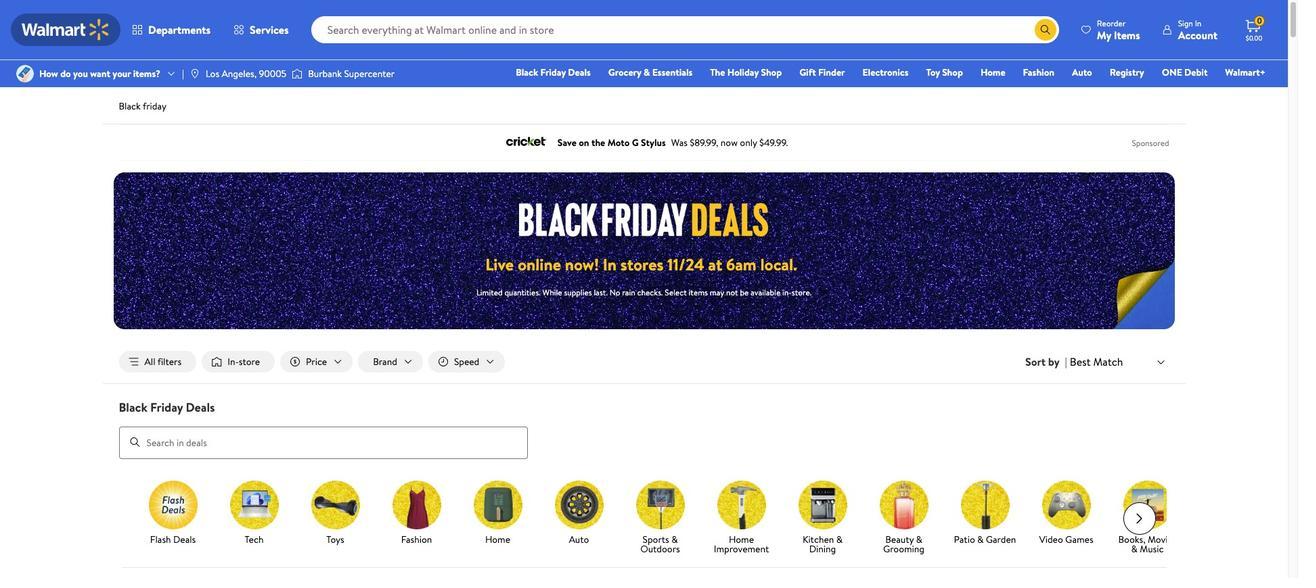 Task type: vqa. For each thing, say whether or not it's contained in the screenshot.
Search in deals search box
yes



Task type: locate. For each thing, give the bounding box(es) containing it.
auto image
[[555, 481, 603, 530]]

gift finder link
[[793, 65, 851, 80]]

home link
[[974, 65, 1012, 80], [463, 481, 533, 547]]

home right toy shop link
[[981, 66, 1005, 79]]

auto down auto image
[[569, 533, 589, 547]]

holiday
[[727, 66, 759, 79]]

1 horizontal spatial in
[[1195, 17, 1201, 29]]

 image
[[292, 67, 303, 81]]

auto link
[[1066, 65, 1098, 80], [544, 481, 614, 547]]

0 vertical spatial in
[[1195, 17, 1201, 29]]

search icon image
[[1040, 24, 1051, 35]]

1 vertical spatial auto
[[569, 533, 589, 547]]

 image for how
[[16, 65, 34, 83]]

2 vertical spatial deals
[[173, 533, 196, 547]]

& right beauty
[[916, 533, 922, 547]]

books, movies & music image
[[1123, 481, 1172, 530]]

0 horizontal spatial home link
[[463, 481, 533, 547]]

fashion down search icon
[[1023, 66, 1054, 79]]

one debit link
[[1156, 65, 1214, 80]]

home for top home link
[[981, 66, 1005, 79]]

1 horizontal spatial fashion link
[[1017, 65, 1061, 80]]

1 shop from the left
[[761, 66, 782, 79]]

speed button
[[428, 351, 505, 373]]

shop
[[761, 66, 782, 79], [942, 66, 963, 79]]

0 vertical spatial friday
[[540, 66, 566, 79]]

flash deals link
[[138, 481, 208, 547]]

0 horizontal spatial fashion link
[[381, 481, 452, 547]]

all filters button
[[119, 351, 196, 373]]

0 vertical spatial deals
[[568, 66, 591, 79]]

beauty & grooming link
[[869, 481, 939, 557]]

black friday deals inside black friday deals 'link'
[[516, 66, 591, 79]]

black friday deals inside black friday deals search field
[[119, 399, 215, 416]]

at
[[708, 253, 722, 276]]

kitchen
[[803, 533, 834, 547]]

auto
[[1072, 66, 1092, 79], [569, 533, 589, 547]]

how do you want your items?
[[39, 67, 160, 81]]

electronics link
[[856, 65, 915, 80]]

1 horizontal spatial black friday deals
[[516, 66, 591, 79]]

price
[[306, 355, 327, 369]]

0 vertical spatial black friday deals
[[516, 66, 591, 79]]

services button
[[222, 14, 300, 46]]

2 shop from the left
[[942, 66, 963, 79]]

Black Friday Deals search field
[[103, 399, 1185, 459]]

0 horizontal spatial fashion
[[401, 533, 432, 547]]

the holiday shop link
[[704, 65, 788, 80]]

& left "music"
[[1131, 542, 1138, 556]]

home improvement link
[[706, 481, 777, 557]]

one debit
[[1162, 66, 1208, 79]]

home down home image
[[485, 533, 510, 547]]

burbank
[[308, 67, 342, 81]]

& inside sports & outdoors
[[671, 533, 678, 547]]

live online now! in stores 11/24 at 6am local.
[[485, 253, 797, 276]]

0 horizontal spatial black friday deals
[[119, 399, 215, 416]]

| left los
[[182, 67, 184, 81]]

home inside home improvement
[[729, 533, 754, 547]]

you
[[73, 67, 88, 81]]

fashion link
[[1017, 65, 1061, 80], [381, 481, 452, 547]]

books, movies & music link
[[1112, 481, 1183, 557]]

| right by
[[1065, 355, 1067, 370]]

 image left los
[[189, 68, 200, 79]]

fashion down fashion image
[[401, 533, 432, 547]]

black friday
[[119, 99, 166, 113]]

music
[[1140, 542, 1164, 556]]

2 vertical spatial black
[[119, 399, 147, 416]]

video games link
[[1031, 481, 1101, 547]]

walmart image
[[22, 19, 110, 41]]

auto left registry link
[[1072, 66, 1092, 79]]

now!
[[565, 253, 599, 276]]

 image left how
[[16, 65, 34, 83]]

toy shop link
[[920, 65, 969, 80]]

0 vertical spatial black
[[516, 66, 538, 79]]

0 vertical spatial |
[[182, 67, 184, 81]]

all
[[144, 355, 155, 369]]

home improvement
[[714, 533, 769, 556]]

1 vertical spatial friday
[[150, 399, 183, 416]]

deals right flash
[[173, 533, 196, 547]]

1 horizontal spatial shop
[[942, 66, 963, 79]]

books, movies & music
[[1118, 533, 1177, 556]]

0 vertical spatial home link
[[974, 65, 1012, 80]]

be
[[740, 287, 749, 298]]

0 vertical spatial auto link
[[1066, 65, 1098, 80]]

limited
[[476, 287, 503, 298]]

1 vertical spatial home link
[[463, 481, 533, 547]]

toys image
[[311, 481, 360, 530]]

1 vertical spatial deals
[[186, 399, 215, 416]]

friday
[[143, 99, 166, 113]]

1 vertical spatial auto link
[[544, 481, 614, 547]]

1 vertical spatial |
[[1065, 355, 1067, 370]]

0 vertical spatial fashion
[[1023, 66, 1054, 79]]

0 horizontal spatial friday
[[150, 399, 183, 416]]

quantities.
[[505, 287, 541, 298]]

in right sign
[[1195, 17, 1201, 29]]

0 horizontal spatial  image
[[16, 65, 34, 83]]

1 horizontal spatial home link
[[974, 65, 1012, 80]]

0 horizontal spatial |
[[182, 67, 184, 81]]

friday
[[540, 66, 566, 79], [150, 399, 183, 416]]

& inside beauty & grooming
[[916, 533, 922, 547]]

clear search field text image
[[1018, 24, 1029, 35]]

by
[[1048, 355, 1060, 370]]

rain
[[622, 287, 635, 298]]

sports
[[643, 533, 669, 547]]

& right patio at the bottom right of the page
[[977, 533, 984, 547]]

home image
[[473, 481, 522, 530]]

kitchen & dining
[[803, 533, 843, 556]]

& right sports
[[671, 533, 678, 547]]

& right 'dining'
[[836, 533, 843, 547]]

store
[[239, 355, 260, 369]]

| inside sort and filter section "element"
[[1065, 355, 1067, 370]]

1 vertical spatial in
[[603, 253, 617, 276]]

Walmart Site-Wide search field
[[311, 16, 1059, 43]]

1 horizontal spatial auto
[[1072, 66, 1092, 79]]

next slide for chipmodulewithimages list image
[[1123, 503, 1156, 535]]

1 horizontal spatial home
[[729, 533, 754, 547]]

in-store
[[228, 355, 260, 369]]

sort and filter section element
[[103, 340, 1185, 384]]

& inside the kitchen & dining
[[836, 533, 843, 547]]

while
[[542, 287, 562, 298]]

Search in deals search field
[[119, 427, 528, 459]]

departments
[[148, 22, 211, 37]]

& for outdoors
[[671, 533, 678, 547]]

reorder my items
[[1097, 17, 1140, 42]]

1 horizontal spatial auto link
[[1066, 65, 1098, 80]]

 image
[[16, 65, 34, 83], [189, 68, 200, 79]]

1 horizontal spatial  image
[[189, 68, 200, 79]]

1 horizontal spatial friday
[[540, 66, 566, 79]]

home improvement image
[[717, 481, 766, 530]]

&
[[644, 66, 650, 79], [671, 533, 678, 547], [836, 533, 843, 547], [916, 533, 922, 547], [977, 533, 984, 547], [1131, 542, 1138, 556]]

0 horizontal spatial shop
[[761, 66, 782, 79]]

1 horizontal spatial |
[[1065, 355, 1067, 370]]

tech image
[[230, 481, 278, 530]]

home for home improvement
[[729, 533, 754, 547]]

fashion image
[[392, 481, 441, 530]]

in inside sign in account
[[1195, 17, 1201, 29]]

deals left grocery
[[568, 66, 591, 79]]

shop right toy
[[942, 66, 963, 79]]

& right grocery
[[644, 66, 650, 79]]

brand button
[[358, 351, 423, 373]]

1 vertical spatial fashion link
[[381, 481, 452, 547]]

sports & outdoors image
[[636, 481, 685, 530]]

items
[[1114, 27, 1140, 42]]

deals
[[568, 66, 591, 79], [186, 399, 215, 416], [173, 533, 196, 547]]

in
[[1195, 17, 1201, 29], [603, 253, 617, 276]]

home down home improvement image
[[729, 533, 754, 547]]

patio & garden
[[954, 533, 1016, 547]]

deals down the in-store button
[[186, 399, 215, 416]]

electronics
[[863, 66, 909, 79]]

walmart black friday deals for days image
[[519, 203, 768, 237]]

in right now! on the left top
[[603, 253, 617, 276]]

beauty
[[885, 533, 914, 547]]

want
[[90, 67, 110, 81]]

home
[[981, 66, 1005, 79], [485, 533, 510, 547], [729, 533, 754, 547]]

shop right holiday
[[761, 66, 782, 79]]

price button
[[280, 351, 353, 373]]

1 vertical spatial black friday deals
[[119, 399, 215, 416]]

angeles,
[[222, 67, 257, 81]]

black inside 'link'
[[516, 66, 538, 79]]

departments button
[[120, 14, 222, 46]]

1 vertical spatial fashion
[[401, 533, 432, 547]]

kitchen & dining link
[[787, 481, 858, 557]]

may
[[710, 287, 724, 298]]

& for garden
[[977, 533, 984, 547]]

2 horizontal spatial home
[[981, 66, 1005, 79]]

Search search field
[[311, 16, 1059, 43]]

local.
[[760, 253, 797, 276]]



Task type: describe. For each thing, give the bounding box(es) containing it.
last.
[[594, 287, 608, 298]]

sports & outdoors link
[[625, 481, 695, 557]]

deals inside 'link'
[[568, 66, 591, 79]]

limited quantities. while supplies last. no rain checks. select items may not be available in-store.
[[476, 287, 811, 298]]

patio & garden image
[[961, 481, 1009, 530]]

toy shop
[[926, 66, 963, 79]]

grocery & essentials link
[[602, 65, 699, 80]]

finder
[[818, 66, 845, 79]]

live
[[485, 253, 514, 276]]

checks.
[[637, 287, 663, 298]]

gift finder
[[799, 66, 845, 79]]

tech link
[[219, 481, 289, 547]]

& for essentials
[[644, 66, 650, 79]]

0 vertical spatial fashion link
[[1017, 65, 1061, 80]]

in-store button
[[202, 351, 275, 373]]

burbank supercenter
[[308, 67, 395, 81]]

6am
[[726, 253, 756, 276]]

deals inside search field
[[186, 399, 215, 416]]

registry link
[[1104, 65, 1150, 80]]

items
[[689, 287, 708, 298]]

tech
[[245, 533, 264, 547]]

toy
[[926, 66, 940, 79]]

1 vertical spatial black
[[119, 99, 141, 113]]

0 horizontal spatial home
[[485, 533, 510, 547]]

grocery & essentials
[[608, 66, 693, 79]]

supercenter
[[344, 67, 395, 81]]

select
[[665, 287, 687, 298]]

friday inside search field
[[150, 399, 183, 416]]

grocery
[[608, 66, 641, 79]]

speed
[[454, 355, 479, 369]]

kitchen & dining image
[[798, 481, 847, 530]]

brand
[[373, 355, 397, 369]]

friday inside 'link'
[[540, 66, 566, 79]]

filters
[[157, 355, 182, 369]]

sign in account
[[1178, 17, 1218, 42]]

black friday deals link
[[510, 65, 597, 80]]

0 vertical spatial auto
[[1072, 66, 1092, 79]]

the
[[710, 66, 725, 79]]

grooming
[[883, 542, 924, 556]]

match
[[1093, 355, 1123, 369]]

best match button
[[1067, 353, 1169, 371]]

in-
[[228, 355, 239, 369]]

items?
[[133, 67, 160, 81]]

$0.00
[[1246, 33, 1262, 43]]

best
[[1070, 355, 1091, 369]]

debit
[[1184, 66, 1208, 79]]

services
[[250, 22, 289, 37]]

available
[[751, 287, 780, 298]]

0 horizontal spatial auto
[[569, 533, 589, 547]]

store.
[[792, 287, 811, 298]]

the holiday shop
[[710, 66, 782, 79]]

toys link
[[300, 481, 371, 547]]

flash deals
[[150, 533, 196, 547]]

sports & outdoors
[[640, 533, 680, 556]]

1 horizontal spatial fashion
[[1023, 66, 1054, 79]]

sign
[[1178, 17, 1193, 29]]

gift
[[799, 66, 816, 79]]

improvement
[[714, 542, 769, 556]]

toys
[[326, 533, 344, 547]]

11/24
[[667, 253, 704, 276]]

sponsored
[[1132, 137, 1169, 149]]

0 horizontal spatial in
[[603, 253, 617, 276]]

garden
[[986, 533, 1016, 547]]

beauty & grooming image
[[879, 481, 928, 530]]

search image
[[130, 437, 140, 448]]

 image for los
[[189, 68, 200, 79]]

video games
[[1039, 533, 1093, 547]]

do
[[60, 67, 71, 81]]

flash deals image
[[149, 481, 197, 530]]

sort
[[1025, 355, 1046, 370]]

los
[[206, 67, 219, 81]]

my
[[1097, 27, 1111, 42]]

patio & garden link
[[950, 481, 1020, 547]]

black inside search field
[[119, 399, 147, 416]]

video
[[1039, 533, 1063, 547]]

& for dining
[[836, 533, 843, 547]]

stores
[[620, 253, 663, 276]]

account
[[1178, 27, 1218, 42]]

sort by |
[[1025, 355, 1067, 370]]

supplies
[[564, 287, 592, 298]]

one
[[1162, 66, 1182, 79]]

& for grooming
[[916, 533, 922, 547]]

beauty & grooming
[[883, 533, 924, 556]]

walmart+
[[1225, 66, 1266, 79]]

games
[[1065, 533, 1093, 547]]

essentials
[[652, 66, 693, 79]]

patio
[[954, 533, 975, 547]]

& inside books, movies & music
[[1131, 542, 1138, 556]]

all filters
[[144, 355, 182, 369]]

best match
[[1070, 355, 1123, 369]]

dining
[[809, 542, 836, 556]]

outdoors
[[640, 542, 680, 556]]

flash
[[150, 533, 171, 547]]

0 horizontal spatial auto link
[[544, 481, 614, 547]]

not
[[726, 287, 738, 298]]

no
[[610, 287, 620, 298]]

video games image
[[1042, 481, 1091, 530]]



